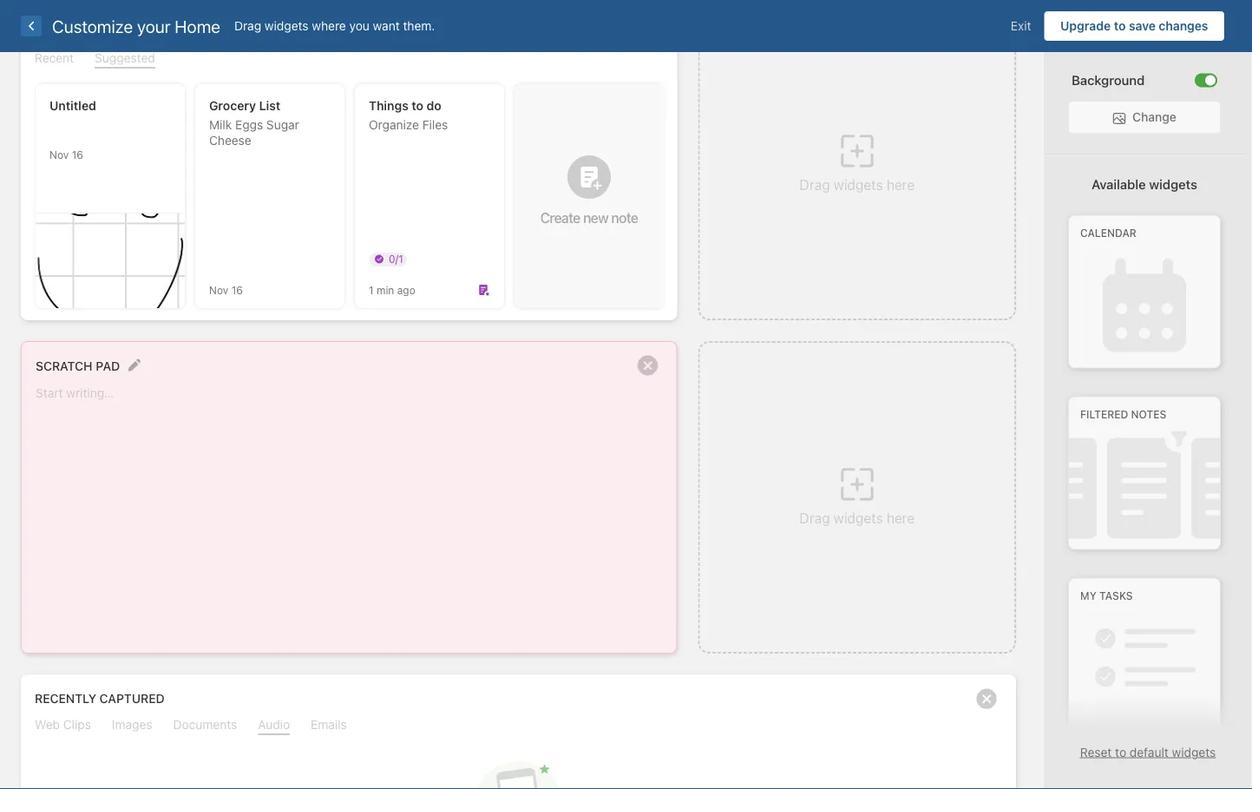 Task type: describe. For each thing, give the bounding box(es) containing it.
reset
[[1081, 745, 1113, 759]]

available widgets
[[1092, 177, 1198, 192]]

0 vertical spatial drag
[[234, 19, 261, 33]]

scratch pad
[[36, 359, 120, 373]]

1 vertical spatial drag
[[800, 177, 831, 193]]

available
[[1092, 177, 1147, 192]]

to for reset
[[1116, 745, 1127, 759]]

filtered
[[1081, 408, 1129, 420]]

customize your home
[[52, 16, 220, 36]]

reset to default widgets button
[[1081, 745, 1217, 759]]

background image
[[1206, 75, 1216, 86]]

notes
[[1132, 408, 1167, 420]]

drag widgets where you want them.
[[234, 19, 435, 33]]

them.
[[403, 19, 435, 33]]

1 here from the top
[[887, 177, 915, 193]]

scratch
[[36, 359, 93, 373]]

default
[[1130, 745, 1169, 759]]

pad
[[96, 359, 120, 373]]

want
[[373, 19, 400, 33]]

where
[[312, 19, 346, 33]]

background
[[1072, 72, 1146, 88]]

upgrade to save changes button
[[1045, 11, 1225, 41]]

2 here from the top
[[887, 510, 915, 527]]

exit
[[1011, 19, 1032, 33]]

2 drag widgets here from the top
[[800, 510, 915, 527]]

1 drag widgets here from the top
[[800, 177, 915, 193]]

changes
[[1159, 19, 1209, 33]]

my tasks
[[1081, 590, 1134, 602]]

you
[[350, 19, 370, 33]]



Task type: vqa. For each thing, say whether or not it's contained in the screenshot.
Main element
no



Task type: locate. For each thing, give the bounding box(es) containing it.
0 vertical spatial here
[[887, 177, 915, 193]]

to for upgrade
[[1115, 19, 1126, 33]]

to right reset at the bottom right of page
[[1116, 745, 1127, 759]]

filtered notes
[[1081, 408, 1167, 420]]

save
[[1130, 19, 1156, 33]]

reset to default widgets
[[1081, 745, 1217, 759]]

edit widget title image
[[128, 359, 141, 372]]

0 vertical spatial drag widgets here
[[800, 177, 915, 193]]

exit button
[[998, 11, 1045, 41]]

change button
[[1070, 102, 1221, 133]]

my
[[1081, 590, 1097, 602]]

1 vertical spatial drag widgets here
[[800, 510, 915, 527]]

drag
[[234, 19, 261, 33], [800, 177, 831, 193], [800, 510, 831, 527]]

2 vertical spatial drag
[[800, 510, 831, 527]]

upgrade to save changes
[[1061, 19, 1209, 33]]

to left 'save' at right
[[1115, 19, 1126, 33]]

customize
[[52, 16, 133, 36]]

widgets
[[265, 19, 309, 33], [1150, 177, 1198, 192], [834, 177, 884, 193], [834, 510, 884, 527], [1173, 745, 1217, 759]]

remove image
[[631, 348, 666, 383], [970, 682, 1005, 716]]

here
[[887, 177, 915, 193], [887, 510, 915, 527]]

your
[[137, 16, 171, 36]]

home
[[175, 16, 220, 36]]

drag widgets here
[[800, 177, 915, 193], [800, 510, 915, 527]]

tasks
[[1100, 590, 1134, 602]]

to
[[1115, 19, 1126, 33], [1116, 745, 1127, 759]]

1 vertical spatial remove image
[[970, 682, 1005, 716]]

1 vertical spatial to
[[1116, 745, 1127, 759]]

1 vertical spatial here
[[887, 510, 915, 527]]

upgrade
[[1061, 19, 1111, 33]]

to inside button
[[1115, 19, 1126, 33]]

change
[[1133, 110, 1177, 124]]

calendar
[[1081, 227, 1137, 239]]

scratch pad button
[[36, 354, 120, 377]]

1 horizontal spatial remove image
[[970, 682, 1005, 716]]

0 vertical spatial remove image
[[631, 348, 666, 383]]

0 horizontal spatial remove image
[[631, 348, 666, 383]]

0 vertical spatial to
[[1115, 19, 1126, 33]]



